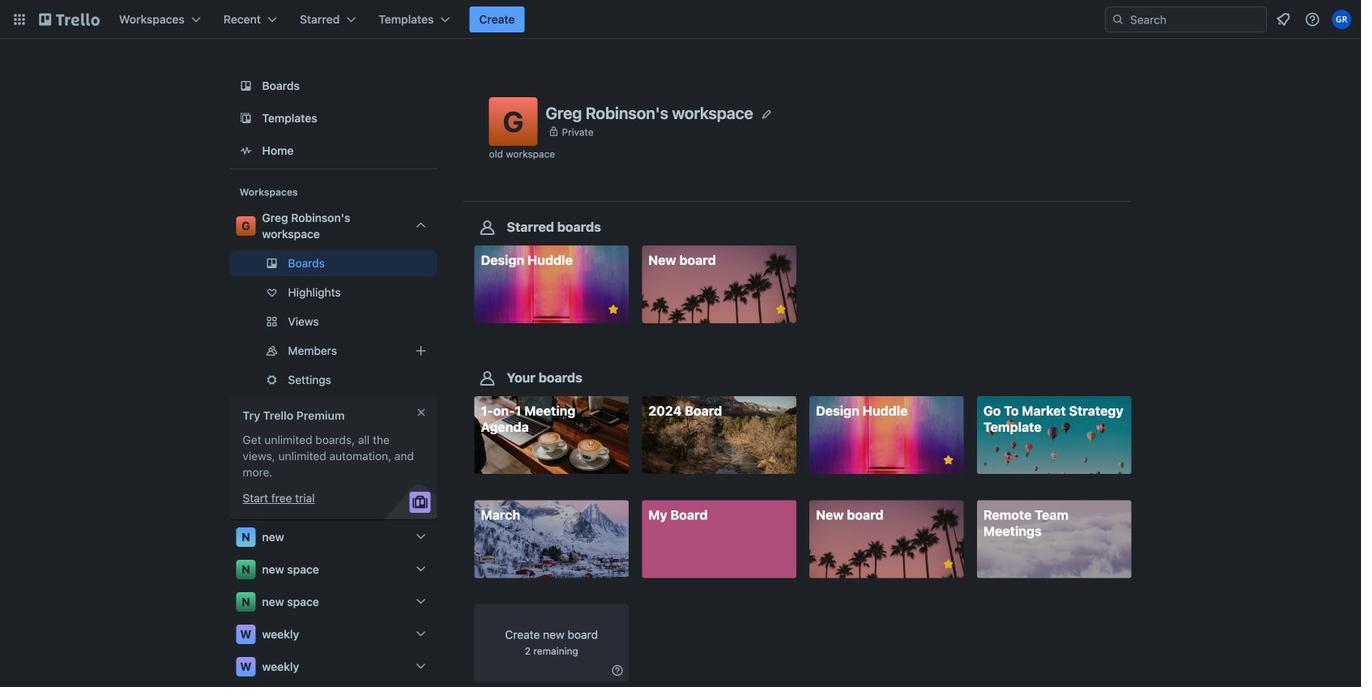Task type: vqa. For each thing, say whether or not it's contained in the screenshot.
template board IMAGE on the top of page
yes



Task type: locate. For each thing, give the bounding box(es) containing it.
back to home image
[[39, 6, 100, 32]]

click to unstar this board. it will be removed from your starred list. image
[[606, 302, 621, 317], [774, 302, 789, 317], [942, 453, 956, 468], [942, 557, 956, 572]]

primary element
[[0, 0, 1362, 39]]

template board image
[[236, 109, 256, 128]]

sm image
[[610, 663, 626, 679]]



Task type: describe. For each thing, give the bounding box(es) containing it.
home image
[[236, 141, 256, 160]]

0 notifications image
[[1274, 10, 1294, 29]]

greg robinson (gregrobinson96) image
[[1333, 10, 1352, 29]]

open information menu image
[[1305, 11, 1321, 28]]

Search field
[[1125, 8, 1267, 31]]

add image
[[411, 341, 431, 361]]

board image
[[236, 76, 256, 96]]

search image
[[1112, 13, 1125, 26]]



